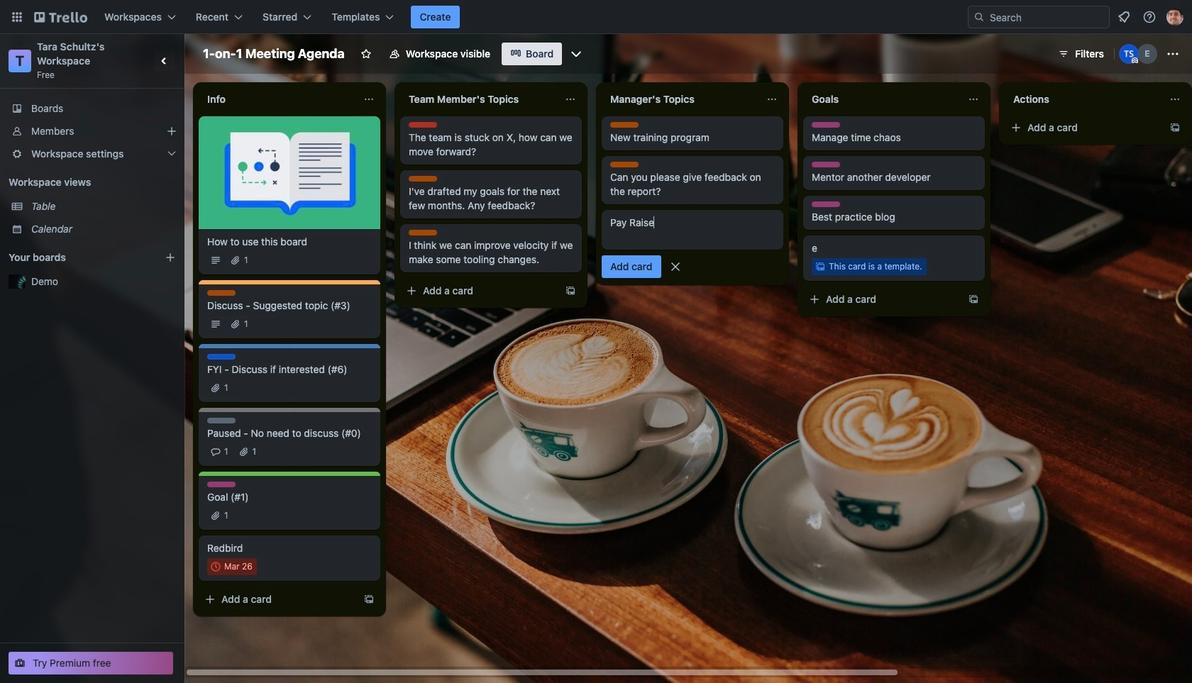 Task type: vqa. For each thing, say whether or not it's contained in the screenshot.
sm image
no



Task type: locate. For each thing, give the bounding box(es) containing it.
Board name text field
[[196, 43, 352, 65]]

create from template… image
[[1170, 122, 1181, 133], [363, 594, 375, 605]]

None checkbox
[[207, 559, 257, 576]]

customize views image
[[569, 47, 584, 61]]

tara schultz (taraschultz7) image
[[1119, 44, 1139, 64]]

add board image
[[165, 252, 176, 263]]

this member is an admin of this board. image
[[1132, 57, 1138, 64]]

search image
[[974, 11, 985, 23]]

star or unstar board image
[[360, 48, 372, 60]]

1 horizontal spatial create from template… image
[[1170, 122, 1181, 133]]

color: orange, title: "discuss" element
[[610, 122, 639, 128], [610, 162, 639, 167], [409, 176, 437, 182], [409, 230, 437, 236], [207, 290, 236, 296]]

color: black, title: "paused" element
[[207, 418, 236, 424]]

create from template… image
[[565, 285, 576, 297], [968, 294, 979, 305]]

color: pink, title: "goal" element
[[812, 122, 840, 128], [812, 162, 840, 167], [812, 202, 840, 207], [207, 482, 236, 488]]

open information menu image
[[1143, 10, 1157, 24]]

1 vertical spatial create from template… image
[[363, 594, 375, 605]]

show menu image
[[1166, 47, 1180, 61]]

None text field
[[400, 88, 559, 111], [602, 88, 761, 111], [1005, 88, 1164, 111], [400, 88, 559, 111], [602, 88, 761, 111], [1005, 88, 1164, 111]]

primary element
[[0, 0, 1192, 34]]

0 horizontal spatial create from template… image
[[363, 594, 375, 605]]

0 vertical spatial create from template… image
[[1170, 122, 1181, 133]]

None text field
[[199, 88, 358, 111], [803, 88, 962, 111], [199, 88, 358, 111], [803, 88, 962, 111]]

0 notifications image
[[1116, 9, 1133, 26]]

Enter a title for this card… text field
[[602, 210, 784, 250]]



Task type: describe. For each thing, give the bounding box(es) containing it.
james peterson (jamespeterson93) image
[[1167, 9, 1184, 26]]

back to home image
[[34, 6, 87, 28]]

1 horizontal spatial create from template… image
[[968, 294, 979, 305]]

workspace navigation collapse icon image
[[155, 51, 175, 71]]

Search field
[[968, 6, 1110, 28]]

ethanhunt1 (ethanhunt117) image
[[1138, 44, 1158, 64]]

color: blue, title: "fyi" element
[[207, 354, 236, 360]]

your boards with 1 items element
[[9, 249, 143, 266]]

color: red, title: "blocker" element
[[409, 122, 437, 128]]

0 horizontal spatial create from template… image
[[565, 285, 576, 297]]

cancel image
[[668, 260, 682, 274]]



